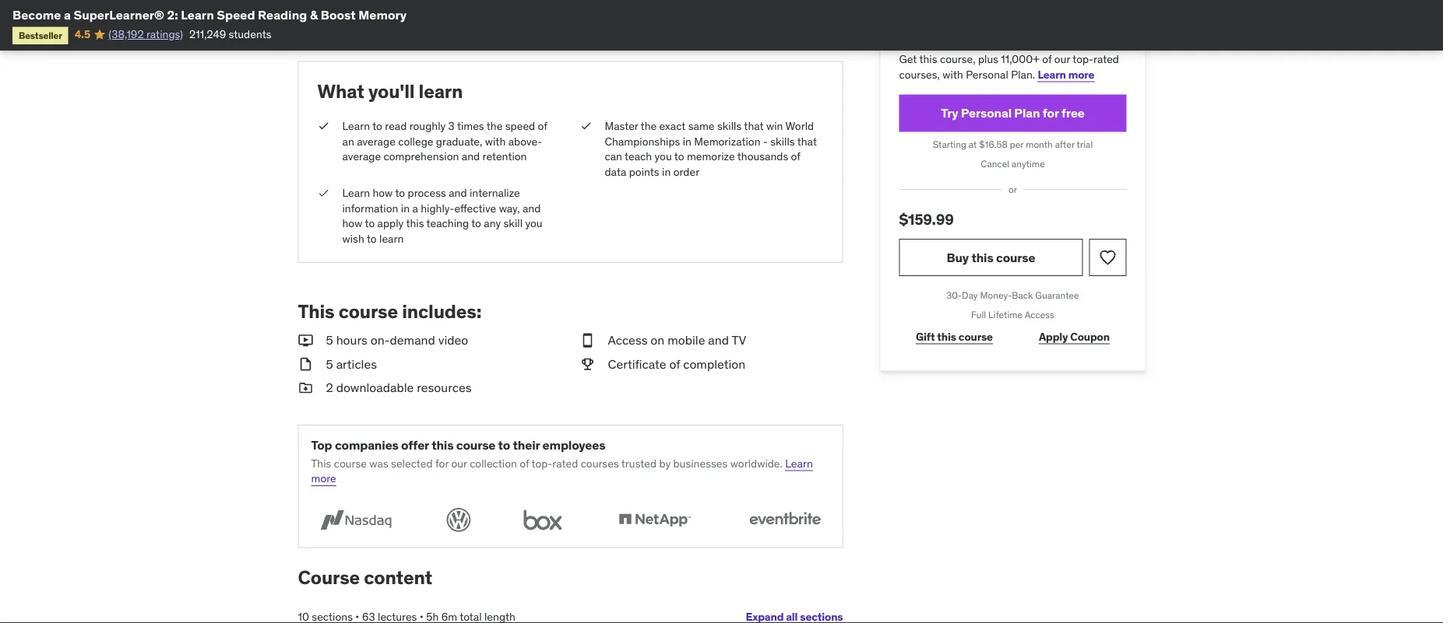 Task type: locate. For each thing, give the bounding box(es) containing it.
2 small image from the top
[[580, 356, 595, 373]]

coupon
[[1070, 330, 1110, 344]]

personal
[[966, 67, 1008, 81], [961, 105, 1012, 121]]

learn right worldwide.
[[785, 457, 813, 471]]

this up courses,
[[919, 52, 937, 66]]

for left "free"
[[1043, 105, 1059, 121]]

learn right plan.
[[1038, 67, 1066, 81]]

try personal plan for free link
[[899, 95, 1127, 132]]

to
[[372, 119, 382, 133], [674, 149, 684, 163], [395, 186, 405, 200], [365, 217, 375, 231], [471, 217, 481, 231], [367, 232, 377, 246], [498, 438, 510, 454]]

2 5 from the top
[[326, 356, 333, 372]]

try
[[941, 105, 958, 121]]

in
[[683, 134, 692, 148], [662, 165, 671, 179], [401, 201, 410, 215]]

nasdaq image
[[311, 506, 401, 535]]

for
[[1043, 105, 1059, 121], [435, 457, 449, 471]]

the right times
[[487, 119, 503, 133]]

and left tv
[[708, 333, 729, 349]]

you
[[655, 149, 672, 163], [525, 217, 542, 231]]

1 vertical spatial learn
[[379, 232, 404, 246]]

a
[[64, 7, 71, 23], [412, 201, 418, 215]]

course down companies
[[334, 457, 367, 471]]

above-
[[508, 134, 542, 148]]

0 horizontal spatial learn more link
[[311, 457, 813, 486]]

this right buy
[[971, 250, 993, 266]]

average down the an
[[342, 149, 381, 163]]

0 horizontal spatial with
[[485, 134, 506, 148]]

free
[[1062, 105, 1085, 121]]

0 vertical spatial average
[[357, 134, 396, 148]]

you'll
[[368, 80, 415, 103]]

5 up '2'
[[326, 356, 333, 372]]

0 vertical spatial you
[[655, 149, 672, 163]]

0 horizontal spatial more
[[311, 472, 336, 486]]

anytime
[[1012, 158, 1045, 170]]

includes:
[[402, 300, 482, 323]]

and up effective
[[449, 186, 467, 200]]

1 vertical spatial rated
[[552, 457, 578, 471]]

on
[[651, 333, 665, 349]]

0 horizontal spatial top-
[[532, 457, 552, 471]]

world
[[785, 119, 814, 133]]

small image for 2 downloadable resources
[[298, 380, 313, 397]]

2 the from the left
[[641, 119, 657, 133]]

to up collection
[[498, 438, 510, 454]]

gift this course
[[916, 330, 993, 344]]

1 horizontal spatial with
[[943, 67, 963, 81]]

211,249 students
[[189, 27, 271, 41]]

1 horizontal spatial skills
[[770, 134, 795, 148]]

how up wish
[[342, 217, 362, 231]]

selected
[[391, 457, 433, 471]]

1 horizontal spatial that
[[797, 134, 817, 148]]

learn down apply
[[379, 232, 404, 246]]

1 small image from the top
[[580, 332, 595, 350]]

1 vertical spatial learn more
[[311, 457, 813, 486]]

0 vertical spatial our
[[1054, 52, 1070, 66]]

learn more link
[[1038, 67, 1094, 81], [311, 457, 813, 486]]

personal down plus
[[966, 67, 1008, 81]]

rated inside get this course, plus 11,000+ of our top-rated courses, with personal plan.
[[1093, 52, 1119, 66]]

0 horizontal spatial learn more
[[311, 457, 813, 486]]

average down read in the top left of the page
[[357, 134, 396, 148]]

students
[[229, 27, 271, 41]]

0 horizontal spatial learn
[[379, 232, 404, 246]]

guarantee
[[1035, 289, 1079, 302]]

this
[[298, 300, 335, 323], [311, 457, 331, 471]]

learn up the an
[[342, 119, 370, 133]]

with down course,
[[943, 67, 963, 81]]

1 vertical spatial learn more link
[[311, 457, 813, 486]]

1 xsmall image from the left
[[317, 119, 330, 134]]

0 vertical spatial learn more
[[1038, 67, 1094, 81]]

0 vertical spatial how
[[373, 186, 393, 200]]

demand
[[390, 333, 435, 349]]

this inside gift this course link
[[937, 330, 956, 344]]

0 vertical spatial top-
[[1073, 52, 1094, 66]]

1 vertical spatial that
[[797, 134, 817, 148]]

and down graduate, at the top left of page
[[462, 149, 480, 163]]

1 horizontal spatial our
[[1054, 52, 1070, 66]]

$16.58
[[979, 139, 1008, 151]]

to inside master the exact same skills that win world championships in memorization - skills that can teach you to memorize thousands of data points in order
[[674, 149, 684, 163]]

skills
[[717, 119, 742, 133], [770, 134, 795, 148]]

1 horizontal spatial a
[[412, 201, 418, 215]]

0 vertical spatial access
[[1025, 309, 1054, 321]]

0 horizontal spatial in
[[401, 201, 410, 215]]

top-
[[1073, 52, 1094, 66], [532, 457, 552, 471]]

1 vertical spatial more
[[311, 472, 336, 486]]

the
[[487, 119, 503, 133], [641, 119, 657, 133]]

this up 5 articles
[[298, 300, 335, 323]]

starting
[[933, 139, 966, 151]]

2 vertical spatial in
[[401, 201, 410, 215]]

1 vertical spatial for
[[435, 457, 449, 471]]

small image for 5 articles
[[298, 356, 313, 373]]

to left read in the top left of the page
[[372, 119, 382, 133]]

this for buy this course
[[971, 250, 993, 266]]

exact
[[659, 119, 686, 133]]

3
[[448, 119, 455, 133]]

of right speed
[[538, 119, 547, 133]]

2 horizontal spatial in
[[683, 134, 692, 148]]

get this course, plus 11,000+ of our top-rated courses, with personal plan.
[[899, 52, 1119, 81]]

apply
[[1039, 330, 1068, 344]]

more for get this course, plus 11,000+ of our top-rated courses, with personal plan.
[[1068, 67, 1094, 81]]

memorize
[[687, 149, 735, 163]]

xsmall image
[[317, 119, 330, 134], [580, 119, 592, 134]]

1 vertical spatial small image
[[580, 356, 595, 373]]

of inside get this course, plus 11,000+ of our top-rated courses, with personal plan.
[[1042, 52, 1052, 66]]

1 vertical spatial this
[[311, 457, 331, 471]]

you up points
[[655, 149, 672, 163]]

that up -
[[744, 119, 764, 133]]

access down back
[[1025, 309, 1054, 321]]

1 vertical spatial a
[[412, 201, 418, 215]]

5 left the hours
[[326, 333, 333, 349]]

apply coupon
[[1039, 330, 1110, 344]]

0 vertical spatial more
[[1068, 67, 1094, 81]]

0 vertical spatial skills
[[717, 119, 742, 133]]

learn more up "free"
[[1038, 67, 1094, 81]]

our down top companies offer this course to their employees
[[451, 457, 467, 471]]

you right skill
[[525, 217, 542, 231]]

1 horizontal spatial how
[[373, 186, 393, 200]]

0 vertical spatial this
[[298, 300, 335, 323]]

3 small image from the top
[[298, 380, 313, 397]]

win
[[766, 119, 783, 133]]

&
[[310, 7, 318, 23]]

1 the from the left
[[487, 119, 503, 133]]

1 vertical spatial our
[[451, 457, 467, 471]]

0 horizontal spatial rated
[[552, 457, 578, 471]]

with up the retention
[[485, 134, 506, 148]]

access on mobile and tv
[[608, 333, 746, 349]]

small image left 5 articles
[[298, 356, 313, 373]]

offer
[[401, 438, 429, 454]]

of down world
[[791, 149, 800, 163]]

2 vertical spatial small image
[[298, 380, 313, 397]]

wishlist image
[[1099, 249, 1117, 267]]

1 horizontal spatial in
[[662, 165, 671, 179]]

our right 11,000+
[[1054, 52, 1070, 66]]

of inside master the exact same skills that win world championships in memorization - skills that can teach you to memorize thousands of data points in order
[[791, 149, 800, 163]]

this down top
[[311, 457, 331, 471]]

to left process
[[395, 186, 405, 200]]

1 vertical spatial you
[[525, 217, 542, 231]]

highly-
[[421, 201, 454, 215]]

1 horizontal spatial for
[[1043, 105, 1059, 121]]

2 xsmall image from the left
[[580, 119, 592, 134]]

xsmall image left master
[[580, 119, 592, 134]]

average
[[357, 134, 396, 148], [342, 149, 381, 163]]

learn more link for rated
[[1038, 67, 1094, 81]]

1 horizontal spatial learn more
[[1038, 67, 1094, 81]]

1 vertical spatial in
[[662, 165, 671, 179]]

0 vertical spatial that
[[744, 119, 764, 133]]

1 vertical spatial personal
[[961, 105, 1012, 121]]

the inside master the exact same skills that win world championships in memorization - skills that can teach you to memorize thousands of data points in order
[[641, 119, 657, 133]]

this for this course was selected for our collection of top-rated courses trusted by businesses worldwide.
[[311, 457, 331, 471]]

learn more down employees
[[311, 457, 813, 486]]

and inside the learn to read roughly 3 times the speed of an average college graduate, with above- average comprehension and retention
[[462, 149, 480, 163]]

to inside the learn to read roughly 3 times the speed of an average college graduate, with above- average comprehension and retention
[[372, 119, 382, 133]]

1 horizontal spatial rated
[[1093, 52, 1119, 66]]

small image
[[298, 332, 313, 350], [298, 356, 313, 373], [298, 380, 313, 397]]

1 horizontal spatial top-
[[1073, 52, 1094, 66]]

course
[[996, 250, 1035, 266], [339, 300, 398, 323], [959, 330, 993, 344], [456, 438, 496, 454], [334, 457, 367, 471]]

in down same
[[683, 134, 692, 148]]

small image left '2'
[[298, 380, 313, 397]]

to down effective
[[471, 217, 481, 231]]

learn more link down employees
[[311, 457, 813, 486]]

graduate,
[[436, 134, 482, 148]]

1 vertical spatial small image
[[298, 356, 313, 373]]

1 horizontal spatial more
[[1068, 67, 1094, 81]]

this right gift on the right bottom
[[937, 330, 956, 344]]

0 vertical spatial small image
[[298, 332, 313, 350]]

box image
[[517, 506, 569, 535]]

month
[[1026, 139, 1053, 151]]

mobile
[[668, 333, 705, 349]]

more up "free"
[[1068, 67, 1094, 81]]

1 vertical spatial 5
[[326, 356, 333, 372]]

this inside buy this course button
[[971, 250, 993, 266]]

more down top
[[311, 472, 336, 486]]

1 horizontal spatial the
[[641, 119, 657, 133]]

in up apply
[[401, 201, 410, 215]]

buy this course button
[[899, 239, 1083, 277]]

top- down their
[[532, 457, 552, 471]]

0 vertical spatial learn
[[419, 80, 463, 103]]

get
[[899, 52, 917, 66]]

0 horizontal spatial a
[[64, 7, 71, 23]]

learn more link up "free"
[[1038, 67, 1094, 81]]

access up certificate
[[608, 333, 648, 349]]

for down top companies offer this course to their employees
[[435, 457, 449, 471]]

course up collection
[[456, 438, 496, 454]]

of right 11,000+
[[1042, 52, 1052, 66]]

companies
[[335, 438, 399, 454]]

with inside get this course, plus 11,000+ of our top-rated courses, with personal plan.
[[943, 67, 963, 81]]

0 horizontal spatial the
[[487, 119, 503, 133]]

a down process
[[412, 201, 418, 215]]

information
[[342, 201, 398, 215]]

with inside the learn to read roughly 3 times the speed of an average college graduate, with above- average comprehension and retention
[[485, 134, 506, 148]]

any
[[484, 217, 501, 231]]

this inside get this course, plus 11,000+ of our top-rated courses, with personal plan.
[[919, 52, 937, 66]]

learn more for top-
[[311, 457, 813, 486]]

the inside the learn to read roughly 3 times the speed of an average college graduate, with above- average comprehension and retention
[[487, 119, 503, 133]]

0 horizontal spatial you
[[525, 217, 542, 231]]

apply
[[377, 217, 404, 231]]

trial
[[1077, 139, 1093, 151]]

bestseller
[[19, 29, 62, 41]]

1 vertical spatial with
[[485, 134, 506, 148]]

that
[[744, 119, 764, 133], [797, 134, 817, 148]]

2 small image from the top
[[298, 356, 313, 373]]

learn up 3
[[419, 80, 463, 103]]

1 vertical spatial how
[[342, 217, 362, 231]]

1 vertical spatial access
[[608, 333, 648, 349]]

1 horizontal spatial access
[[1025, 309, 1054, 321]]

1 5 from the top
[[326, 333, 333, 349]]

0 vertical spatial small image
[[580, 332, 595, 350]]

on-
[[371, 333, 390, 349]]

course up back
[[996, 250, 1035, 266]]

order
[[673, 165, 700, 179]]

small image left certificate
[[580, 356, 595, 373]]

1 horizontal spatial xsmall image
[[580, 119, 592, 134]]

0 horizontal spatial access
[[608, 333, 648, 349]]

of
[[1042, 52, 1052, 66], [538, 119, 547, 133], [791, 149, 800, 163], [669, 356, 680, 372], [520, 457, 529, 471]]

course,
[[940, 52, 975, 66]]

0 horizontal spatial skills
[[717, 119, 742, 133]]

1 horizontal spatial learn more link
[[1038, 67, 1094, 81]]

1 vertical spatial average
[[342, 149, 381, 163]]

starting at $16.58 per month after trial cancel anytime
[[933, 139, 1093, 170]]

the up championships
[[641, 119, 657, 133]]

1 vertical spatial top-
[[532, 457, 552, 471]]

you inside the "learn how to process and internalize information in a highly-effective way, and how to apply this teaching to any skill you wish to learn"
[[525, 217, 542, 231]]

teaching
[[426, 217, 469, 231]]

to up order in the left of the page
[[674, 149, 684, 163]]

small image left on
[[580, 332, 595, 350]]

trusted
[[621, 457, 657, 471]]

skills right -
[[770, 134, 795, 148]]

you inside master the exact same skills that win world championships in memorization - skills that can teach you to memorize thousands of data points in order
[[655, 149, 672, 163]]

0 vertical spatial rated
[[1093, 52, 1119, 66]]

1 small image from the top
[[298, 332, 313, 350]]

learn up information
[[342, 186, 370, 200]]

0 vertical spatial with
[[943, 67, 963, 81]]

gift this course link
[[899, 321, 1010, 353]]

tv
[[732, 333, 746, 349]]

how up information
[[373, 186, 393, 200]]

this for gift this course
[[937, 330, 956, 344]]

comprehension
[[384, 149, 459, 163]]

0 vertical spatial personal
[[966, 67, 1008, 81]]

and right way,
[[523, 201, 541, 215]]

was
[[369, 457, 388, 471]]

employees
[[543, 438, 605, 454]]

0 horizontal spatial that
[[744, 119, 764, 133]]

xsmall image down "what"
[[317, 119, 330, 134]]

top- up "free"
[[1073, 52, 1094, 66]]

a right become
[[64, 7, 71, 23]]

0 horizontal spatial xsmall image
[[317, 119, 330, 134]]

personal up $16.58
[[961, 105, 1012, 121]]

1 horizontal spatial you
[[655, 149, 672, 163]]

small image
[[580, 332, 595, 350], [580, 356, 595, 373]]

learn more link for top-
[[311, 457, 813, 486]]

xsmall image
[[317, 186, 330, 201]]

this right apply
[[406, 217, 424, 231]]

that down world
[[797, 134, 817, 148]]

0 vertical spatial learn more link
[[1038, 67, 1094, 81]]

1 vertical spatial skills
[[770, 134, 795, 148]]

skills up memorization
[[717, 119, 742, 133]]

memorization
[[694, 134, 761, 148]]

$159.99
[[899, 210, 954, 229]]

small image left the hours
[[298, 332, 313, 350]]

in left order in the left of the page
[[662, 165, 671, 179]]

0 vertical spatial 5
[[326, 333, 333, 349]]



Task type: vqa. For each thing, say whether or not it's contained in the screenshot.
range in I am a programmer with over 30 years' experience gained in a range of industries, the last 16 with IBM.
no



Task type: describe. For each thing, give the bounding box(es) containing it.
0 horizontal spatial our
[[451, 457, 467, 471]]

certificate of completion
[[608, 356, 746, 372]]

or
[[1009, 184, 1017, 196]]

way,
[[499, 201, 520, 215]]

college
[[398, 134, 433, 148]]

this for this course includes:
[[298, 300, 335, 323]]

0 vertical spatial in
[[683, 134, 692, 148]]

learn how to process and internalize information in a highly-effective way, and how to apply this teaching to any skill you wish to learn
[[342, 186, 542, 246]]

lifetime
[[988, 309, 1023, 321]]

11,000+
[[1001, 52, 1040, 66]]

learn inside the learn to read roughly 3 times the speed of an average college graduate, with above- average comprehension and retention
[[342, 119, 370, 133]]

downloadable
[[336, 380, 414, 396]]

of down their
[[520, 457, 529, 471]]

top
[[311, 438, 332, 454]]

course content
[[298, 566, 432, 590]]

apply coupon button
[[1022, 321, 1127, 353]]

money-
[[980, 289, 1012, 302]]

0 vertical spatial for
[[1043, 105, 1059, 121]]

personal inside try personal plan for free link
[[961, 105, 1012, 121]]

become
[[12, 7, 61, 23]]

this course includes:
[[298, 300, 482, 323]]

superlearner®
[[74, 7, 164, 23]]

boost
[[321, 7, 356, 23]]

master the exact same skills that win world championships in memorization - skills that can teach you to memorize thousands of data points in order
[[605, 119, 817, 179]]

a inside the "learn how to process and internalize information in a highly-effective way, and how to apply this teaching to any skill you wish to learn"
[[412, 201, 418, 215]]

worldwide.
[[730, 457, 783, 471]]

volkswagen image
[[442, 506, 476, 535]]

their
[[513, 438, 540, 454]]

in inside the "learn how to process and internalize information in a highly-effective way, and how to apply this teaching to any skill you wish to learn"
[[401, 201, 410, 215]]

data
[[605, 165, 626, 179]]

read
[[385, 119, 407, 133]]

teach
[[625, 149, 652, 163]]

times
[[457, 119, 484, 133]]

small image for 5 hours on-demand video
[[298, 332, 313, 350]]

course down 'full'
[[959, 330, 993, 344]]

full
[[971, 309, 986, 321]]

championships
[[605, 134, 680, 148]]

of inside the learn to read roughly 3 times the speed of an average college graduate, with above- average comprehension and retention
[[538, 119, 547, 133]]

30-
[[946, 289, 962, 302]]

same
[[688, 119, 715, 133]]

1 horizontal spatial learn
[[419, 80, 463, 103]]

2
[[326, 380, 333, 396]]

after
[[1055, 139, 1075, 151]]

roughly
[[409, 119, 446, 133]]

businesses
[[673, 457, 728, 471]]

courses
[[581, 457, 619, 471]]

day
[[962, 289, 978, 302]]

memory
[[358, 7, 407, 23]]

try personal plan for free
[[941, 105, 1085, 121]]

0 horizontal spatial how
[[342, 217, 362, 231]]

-
[[763, 134, 768, 148]]

small image for certificate
[[580, 356, 595, 373]]

2:
[[167, 7, 178, 23]]

(38,192
[[108, 27, 144, 41]]

speed
[[505, 119, 535, 133]]

ratings)
[[146, 27, 183, 41]]

learn inside the "learn how to process and internalize information in a highly-effective way, and how to apply this teaching to any skill you wish to learn"
[[379, 232, 404, 246]]

this inside the "learn how to process and internalize information in a highly-effective way, and how to apply this teaching to any skill you wish to learn"
[[406, 217, 424, 231]]

hours
[[336, 333, 368, 349]]

netapp image
[[610, 506, 699, 535]]

points
[[629, 165, 659, 179]]

articles
[[336, 356, 377, 372]]

0 horizontal spatial for
[[435, 457, 449, 471]]

skill
[[504, 217, 523, 231]]

process
[[408, 186, 446, 200]]

internalize
[[470, 186, 520, 200]]

this for get this course, plus 11,000+ of our top-rated courses, with personal plan.
[[919, 52, 937, 66]]

collection
[[470, 457, 517, 471]]

0 vertical spatial a
[[64, 7, 71, 23]]

small image for access
[[580, 332, 595, 350]]

this right offer
[[432, 438, 454, 454]]

at
[[969, 139, 977, 151]]

30-day money-back guarantee full lifetime access
[[946, 289, 1079, 321]]

learn up 211,249
[[181, 7, 214, 23]]

per
[[1010, 139, 1024, 151]]

effective
[[454, 201, 496, 215]]

plan
[[1014, 105, 1040, 121]]

course
[[298, 566, 360, 590]]

become a superlearner® 2: learn speed reading & boost memory
[[12, 7, 407, 23]]

master
[[605, 119, 638, 133]]

resources
[[417, 380, 472, 396]]

certificate
[[608, 356, 666, 372]]

buy this course
[[947, 250, 1035, 266]]

access inside 30-day money-back guarantee full lifetime access
[[1025, 309, 1054, 321]]

xsmall image for learn
[[317, 119, 330, 134]]

course inside button
[[996, 250, 1035, 266]]

cancel
[[981, 158, 1009, 170]]

eventbrite image
[[740, 506, 830, 535]]

5 articles
[[326, 356, 377, 372]]

learn to read roughly 3 times the speed of an average college graduate, with above- average comprehension and retention
[[342, 119, 547, 163]]

video
[[438, 333, 468, 349]]

learn more for rated
[[1038, 67, 1094, 81]]

more for this course was selected for our collection of top-rated courses trusted by businesses worldwide.
[[311, 472, 336, 486]]

learn inside the "learn how to process and internalize information in a highly-effective way, and how to apply this teaching to any skill you wish to learn"
[[342, 186, 370, 200]]

what you'll learn
[[317, 80, 463, 103]]

5 for 5 hours on-demand video
[[326, 333, 333, 349]]

content
[[364, 566, 432, 590]]

4.5
[[75, 27, 90, 41]]

plan.
[[1011, 67, 1035, 81]]

211,249
[[189, 27, 226, 41]]

(38,192 ratings)
[[108, 27, 183, 41]]

to right wish
[[367, 232, 377, 246]]

xsmall image for master
[[580, 119, 592, 134]]

to down information
[[365, 217, 375, 231]]

course up on-
[[339, 300, 398, 323]]

learn inside learn more
[[785, 457, 813, 471]]

our inside get this course, plus 11,000+ of our top-rated courses, with personal plan.
[[1054, 52, 1070, 66]]

5 for 5 articles
[[326, 356, 333, 372]]

courses,
[[899, 67, 940, 81]]

back
[[1012, 289, 1033, 302]]

top- inside get this course, plus 11,000+ of our top-rated courses, with personal plan.
[[1073, 52, 1094, 66]]

personal inside get this course, plus 11,000+ of our top-rated courses, with personal plan.
[[966, 67, 1008, 81]]

of down access on mobile and tv
[[669, 356, 680, 372]]

2 downloadable resources
[[326, 380, 472, 396]]



